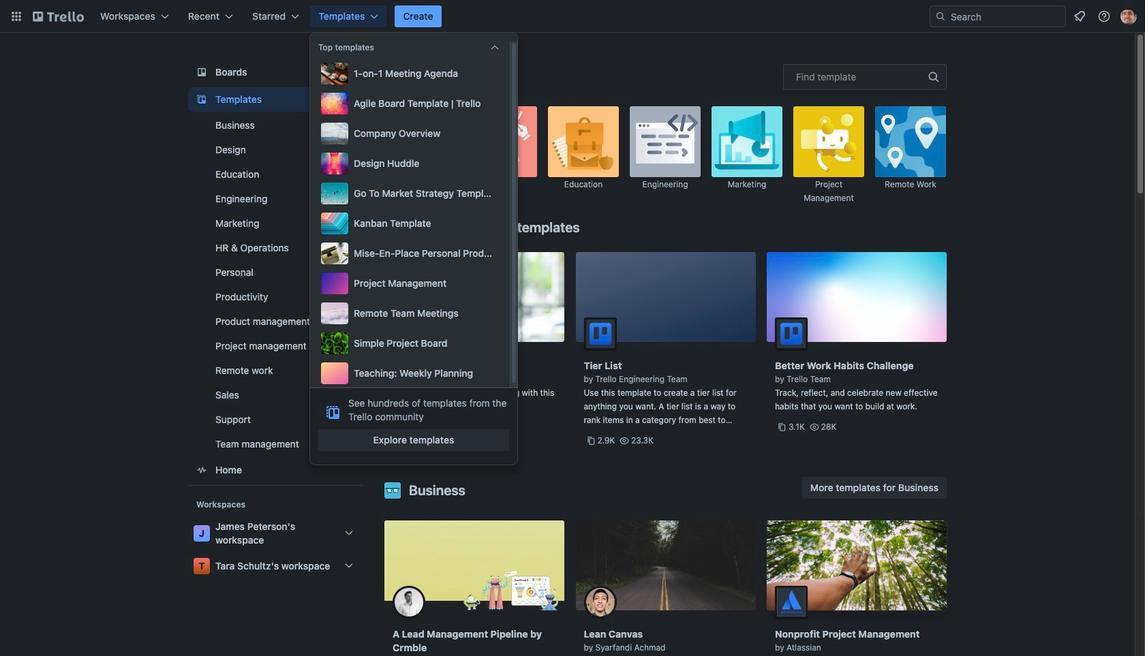 Task type: locate. For each thing, give the bounding box(es) containing it.
menu
[[318, 60, 502, 387]]

trello team image
[[393, 318, 425, 350]]

primary element
[[0, 0, 1145, 33]]

project management icon image
[[794, 106, 865, 177]]

0 vertical spatial business icon image
[[385, 106, 455, 177]]

collapse image
[[490, 42, 500, 53]]

education icon image
[[548, 106, 619, 177]]

back to home image
[[33, 5, 84, 27]]

syarfandi achmad image
[[584, 586, 617, 619]]

marketing icon image
[[712, 106, 783, 177]]

home image
[[194, 462, 210, 479]]

0 notifications image
[[1072, 8, 1088, 25]]

business icon image
[[385, 106, 455, 177], [385, 483, 401, 499]]

remote work icon image
[[875, 106, 946, 177]]

template board image
[[194, 91, 210, 108]]

2 business icon image from the top
[[385, 483, 401, 499]]

board image
[[194, 64, 210, 80]]

None field
[[783, 64, 947, 90]]

1 vertical spatial business icon image
[[385, 483, 401, 499]]



Task type: describe. For each thing, give the bounding box(es) containing it.
open information menu image
[[1098, 10, 1111, 23]]

engineering icon image
[[630, 106, 701, 177]]

trello engineering team image
[[584, 318, 617, 350]]

trello team image
[[775, 318, 808, 350]]

atlassian image
[[775, 586, 808, 619]]

Search field
[[930, 5, 1066, 27]]

toni, founder @ crmble image
[[393, 586, 425, 619]]

1 business icon image from the top
[[385, 106, 455, 177]]

james peterson (jamespeterson93) image
[[1121, 8, 1137, 25]]

search image
[[935, 11, 946, 22]]

design icon image
[[466, 106, 537, 177]]



Task type: vqa. For each thing, say whether or not it's contained in the screenshot.
'My Trello board' at the bottom left of page
no



